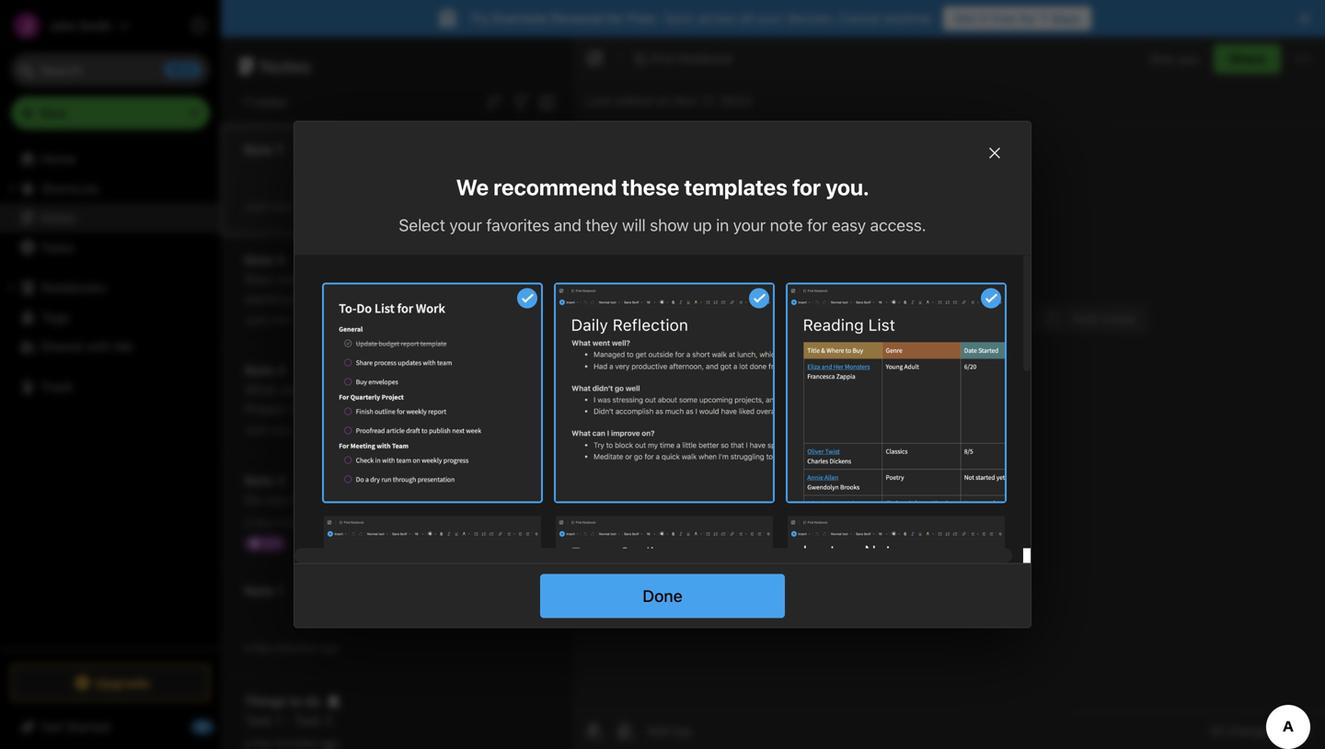 Task type: locate. For each thing, give the bounding box(es) containing it.
a down about on the top
[[466, 311, 473, 326]]

7 notes
[[243, 94, 287, 109]]

the
[[365, 272, 384, 287], [368, 493, 388, 508]]

what down note 4
[[245, 382, 276, 398]]

free
[[991, 11, 1016, 26]]

first
[[651, 52, 675, 65]]

easy
[[832, 215, 866, 235]]

trash link
[[0, 373, 220, 402]]

0 vertical spatial a
[[466, 311, 473, 326]]

0 horizontal spatial do
[[245, 493, 261, 508]]

note for note 4
[[245, 363, 274, 378]]

on
[[656, 93, 671, 109]]

5
[[277, 253, 285, 268]]

for right free
[[1019, 11, 1037, 26]]

devices.
[[786, 11, 836, 26]]

note left 4
[[245, 363, 274, 378]]

0 vertical spatial notes
[[260, 55, 311, 77]]

0 vertical spatial few
[[254, 517, 273, 530]]

0 vertical spatial a few minutes ago
[[245, 517, 339, 530]]

bote 7
[[245, 142, 284, 157]]

Search text field
[[24, 53, 197, 86]]

all
[[1210, 725, 1224, 738]]

7
[[1040, 11, 1048, 26], [243, 94, 250, 109], [276, 142, 284, 157]]

0 horizontal spatial in
[[261, 311, 272, 326]]

changes
[[1227, 725, 1274, 738]]

close image
[[984, 142, 1006, 164]]

2 vertical spatial just
[[245, 424, 267, 437]]

all up book,
[[245, 311, 258, 326]]

2 down went
[[290, 402, 298, 417]]

a few minutes ago up the things to do
[[245, 642, 339, 655]]

notes up tasks
[[40, 210, 76, 225]]

things
[[245, 694, 286, 709]]

0 horizontal spatial well?
[[312, 382, 341, 398]]

home link
[[0, 144, 221, 174]]

just for note 5
[[245, 313, 267, 326]]

just
[[245, 200, 267, 213], [245, 313, 267, 326], [245, 424, 267, 437]]

for
[[607, 11, 624, 26], [1019, 11, 1037, 26], [792, 174, 821, 200], [807, 215, 827, 235]]

few up 0/3
[[254, 517, 273, 530]]

add a reminder image
[[582, 720, 605, 743]]

well? up can
[[312, 382, 341, 398]]

0 horizontal spatial 2
[[290, 402, 298, 417]]

7 right bote
[[276, 142, 284, 157]]

0 vertical spatial 7
[[1040, 11, 1048, 26]]

all changes saved
[[1210, 725, 1310, 738]]

new
[[40, 105, 67, 121]]

1 horizontal spatial notes
[[260, 55, 311, 77]]

7 left notes
[[243, 94, 250, 109]]

task down the things in the bottom of the page
[[245, 714, 272, 729]]

1 vertical spatial just
[[245, 313, 267, 326]]

we recommend these templates for you.
[[456, 174, 869, 200]]

a down note 3
[[245, 517, 251, 530]]

3 just from the top
[[245, 424, 267, 437]]

just now down went
[[245, 424, 291, 437]]

them
[[501, 291, 531, 306]]

now up take
[[270, 313, 291, 326]]

1 vertical spatial 7
[[243, 94, 250, 109]]

share button
[[1214, 44, 1281, 74]]

a few minutes ago up 0/3
[[245, 517, 339, 530]]

take
[[282, 330, 307, 345]]

a up the things in the bottom of the page
[[245, 642, 251, 655]]

all right finish) at the top left
[[348, 272, 361, 287]]

your down the books
[[398, 291, 424, 306]]

1 vertical spatial a few minutes ago
[[245, 642, 339, 655]]

tasks button
[[0, 233, 220, 262]]

1 horizontal spatial 7
[[276, 142, 284, 157]]

now down the "3"
[[265, 493, 289, 508]]

shared
[[40, 339, 83, 354]]

these
[[622, 174, 679, 200]]

edited
[[615, 93, 652, 109]]

your down the "we"
[[449, 215, 482, 235]]

0 vertical spatial minutes
[[276, 517, 317, 530]]

1 do from the left
[[245, 493, 261, 508]]

show
[[650, 215, 689, 235]]

shared with me
[[40, 339, 133, 354]]

note preview image
[[324, 285, 541, 502], [556, 285, 773, 502], [788, 285, 1005, 502], [324, 517, 541, 734], [556, 517, 773, 734], [788, 517, 1005, 734]]

note window element
[[571, 37, 1325, 750]]

minutes up the things to do
[[276, 642, 317, 655]]

what left can
[[301, 402, 333, 417]]

just now up book,
[[245, 313, 291, 326]]

physical
[[476, 311, 525, 326]]

2 horizontal spatial what
[[400, 382, 431, 398]]

2 just from the top
[[245, 313, 267, 326]]

project up i
[[345, 382, 387, 398]]

2 vertical spatial 7
[[276, 142, 284, 157]]

note down 0/3
[[245, 584, 274, 599]]

1 vertical spatial minutes
[[276, 642, 317, 655]]

few up the things in the bottom of the page
[[254, 642, 273, 655]]

2 just now from the top
[[245, 313, 291, 326]]

0 vertical spatial and
[[554, 215, 581, 235]]

minutes up 0/3
[[276, 517, 317, 530]]

went
[[280, 382, 308, 398]]

well? right go
[[491, 382, 520, 398]]

to down (and
[[295, 291, 307, 306]]

1 down 0/3
[[277, 584, 283, 599]]

0 horizontal spatial and
[[340, 291, 362, 306]]

0 vertical spatial the
[[365, 272, 384, 287]]

all
[[740, 11, 753, 26], [348, 272, 361, 287], [245, 311, 258, 326]]

last edited on nov 17, 2023
[[586, 93, 751, 109]]

do down note 3
[[245, 493, 261, 508]]

notebook
[[678, 52, 733, 65]]

do left soon
[[293, 493, 310, 508]]

your left devices.
[[757, 11, 783, 26]]

it
[[980, 11, 988, 26]]

0 vertical spatial ago
[[320, 517, 339, 530]]

0 horizontal spatial notes
[[40, 210, 76, 225]]

project down went
[[245, 402, 287, 417]]

2 well? from the left
[[491, 382, 520, 398]]

upgrade button
[[11, 665, 210, 702]]

1 horizontal spatial all
[[348, 272, 361, 287]]

2 horizontal spatial all
[[740, 11, 753, 26]]

notes
[[254, 94, 287, 109]]

do now do soon for the future
[[245, 493, 427, 508]]

1 vertical spatial and
[[340, 291, 362, 306]]

the up keep
[[365, 272, 384, 287]]

share
[[1229, 51, 1265, 66]]

the right for
[[368, 493, 388, 508]]

things to do
[[245, 694, 321, 709]]

i
[[361, 402, 364, 417]]

what up 'on?'
[[400, 382, 431, 398]]

0 horizontal spatial task
[[245, 714, 272, 729]]

2 vertical spatial just now
[[245, 424, 291, 437]]

now down went
[[270, 424, 291, 437]]

2 task from the left
[[294, 714, 321, 729]]

tags
[[41, 310, 69, 325]]

notebooks link
[[0, 273, 220, 303]]

1 horizontal spatial task
[[294, 714, 321, 729]]

personal
[[551, 11, 603, 26]]

2 inside what went well? project 1 what didn't go well? project 2 what can i improve on? project3
[[290, 402, 298, 417]]

notes inside notes link
[[40, 210, 76, 225]]

notes up notes
[[260, 55, 311, 77]]

2
[[290, 402, 298, 417], [325, 714, 332, 729]]

2 few from the top
[[254, 642, 273, 655]]

0 vertical spatial just
[[245, 200, 267, 213]]

get
[[954, 11, 976, 26]]

1 vertical spatial all
[[348, 272, 361, 287]]

in inside start (and finish) all the books you've been wanting to read and keep your ideas about them all in one place. tip: if you're reading a physical book, take pictu...
[[261, 311, 272, 326]]

tip:
[[340, 311, 363, 326]]

1 vertical spatial the
[[368, 493, 388, 508]]

reading
[[418, 311, 462, 326]]

all right 'across' at the right top of page
[[740, 11, 753, 26]]

7 left days
[[1040, 11, 1048, 26]]

to left do
[[289, 694, 302, 709]]

2 vertical spatial 1
[[275, 714, 281, 729]]

just up book,
[[245, 313, 267, 326]]

ago up do
[[320, 642, 339, 655]]

0 vertical spatial all
[[740, 11, 753, 26]]

0 vertical spatial to
[[295, 291, 307, 306]]

first notebook
[[651, 52, 733, 65]]

and up tip:
[[340, 291, 362, 306]]

task down do
[[294, 714, 321, 729]]

place.
[[301, 311, 337, 326]]

0 vertical spatial 1
[[390, 382, 396, 398]]

settings image
[[188, 15, 210, 37]]

note up "start"
[[245, 253, 274, 268]]

just up note 5
[[245, 200, 267, 213]]

for inside button
[[1019, 11, 1037, 26]]

3 note from the top
[[245, 473, 274, 489]]

note left the "3"
[[245, 473, 274, 489]]

1 up improve
[[390, 382, 396, 398]]

0 horizontal spatial all
[[245, 311, 258, 326]]

just up note 3
[[245, 424, 267, 437]]

shortcuts
[[41, 181, 99, 196]]

you.
[[826, 174, 869, 200]]

1 vertical spatial 2
[[325, 714, 332, 729]]

your inside start (and finish) all the books you've been wanting to read and keep your ideas about them all in one place. tip: if you're reading a physical book, take pictu...
[[398, 291, 424, 306]]

1 a few minutes ago from the top
[[245, 517, 339, 530]]

7 inside button
[[1040, 11, 1048, 26]]

1 note from the top
[[245, 253, 274, 268]]

1 vertical spatial 1
[[277, 584, 283, 599]]

ideas
[[428, 291, 459, 306]]

start
[[245, 272, 274, 287]]

1 horizontal spatial 2
[[325, 714, 332, 729]]

evernote
[[493, 11, 547, 26]]

about
[[463, 291, 497, 306]]

to inside start (and finish) all the books you've been wanting to read and keep your ideas about them all in one place. tip: if you're reading a physical book, take pictu...
[[295, 291, 307, 306]]

0 vertical spatial in
[[716, 215, 729, 235]]

the inside start (and finish) all the books you've been wanting to read and keep your ideas about them all in one place. tip: if you're reading a physical book, take pictu...
[[365, 272, 384, 287]]

2 note from the top
[[245, 363, 274, 378]]

1 vertical spatial just now
[[245, 313, 291, 326]]

will
[[622, 215, 646, 235]]

2 horizontal spatial 7
[[1040, 11, 1048, 26]]

your
[[757, 11, 783, 26], [449, 215, 482, 235], [733, 215, 766, 235], [398, 291, 424, 306]]

in down wanting
[[261, 311, 272, 326]]

project
[[345, 382, 387, 398], [245, 402, 287, 417]]

2 right -
[[325, 714, 332, 729]]

0 vertical spatial just now
[[245, 200, 291, 213]]

0 vertical spatial project
[[345, 382, 387, 398]]

1 vertical spatial notes
[[40, 210, 76, 225]]

just for note 4
[[245, 424, 267, 437]]

note for note 3
[[245, 473, 274, 489]]

3 just now from the top
[[245, 424, 291, 437]]

0 horizontal spatial 7
[[243, 94, 250, 109]]

and inside start (and finish) all the books you've been wanting to read and keep your ideas about them all in one place. tip: if you're reading a physical book, take pictu...
[[340, 291, 362, 306]]

project3
[[444, 402, 494, 417]]

1 left -
[[275, 714, 281, 729]]

just now
[[245, 200, 291, 213], [245, 313, 291, 326], [245, 424, 291, 437]]

task
[[245, 714, 272, 729], [294, 714, 321, 729]]

upgrade
[[95, 676, 150, 691]]

2023
[[720, 93, 751, 109]]

done
[[643, 586, 682, 606]]

just now up note 5
[[245, 200, 291, 213]]

1 horizontal spatial what
[[301, 402, 333, 417]]

2 do from the left
[[293, 493, 310, 508]]

None search field
[[24, 53, 197, 86]]

1 horizontal spatial well?
[[491, 382, 520, 398]]

4 note from the top
[[245, 584, 274, 599]]

to
[[295, 291, 307, 306], [289, 694, 302, 709]]

your left note
[[733, 215, 766, 235]]

1 vertical spatial project
[[245, 402, 287, 417]]

you
[[1179, 52, 1199, 66]]

1 vertical spatial in
[[261, 311, 272, 326]]

0/3
[[265, 537, 282, 550]]

for right note
[[807, 215, 827, 235]]

1
[[390, 382, 396, 398], [277, 584, 283, 599], [275, 714, 281, 729]]

1 horizontal spatial do
[[293, 493, 310, 508]]

in right up
[[716, 215, 729, 235]]

select your favorites and they will show up in your note for easy access.
[[399, 215, 926, 235]]

expand notebooks image
[[5, 281, 19, 295]]

1 well? from the left
[[312, 382, 341, 398]]

0 horizontal spatial what
[[245, 382, 276, 398]]

1 vertical spatial ago
[[320, 642, 339, 655]]

0 vertical spatial 2
[[290, 402, 298, 417]]

ago down soon
[[320, 517, 339, 530]]

1 inside what went well? project 1 what didn't go well? project 2 what can i improve on? project3
[[390, 382, 396, 398]]

and left they
[[554, 215, 581, 235]]

expand note image
[[584, 48, 606, 70]]

1 task from the left
[[245, 714, 272, 729]]

notebooks
[[41, 280, 106, 295]]

tree
[[0, 144, 221, 649]]

0 horizontal spatial project
[[245, 402, 287, 417]]

what
[[245, 382, 276, 398], [400, 382, 431, 398], [301, 402, 333, 417]]

note 1
[[245, 584, 283, 599]]

minutes
[[276, 517, 317, 530], [276, 642, 317, 655]]

1 vertical spatial few
[[254, 642, 273, 655]]



Task type: vqa. For each thing, say whether or not it's contained in the screenshot.
the right in
yes



Task type: describe. For each thing, give the bounding box(es) containing it.
1 vertical spatial to
[[289, 694, 302, 709]]

with
[[86, 339, 111, 354]]

for left free:
[[607, 11, 624, 26]]

home
[[40, 151, 76, 167]]

1 horizontal spatial in
[[716, 215, 729, 235]]

can
[[336, 402, 358, 417]]

1 for note 1
[[277, 584, 283, 599]]

1 just now from the top
[[245, 200, 291, 213]]

you've
[[427, 272, 466, 287]]

done button
[[540, 574, 785, 619]]

try evernote personal for free: sync across all your devices. cancel anytime.
[[470, 11, 934, 26]]

wanting
[[245, 291, 291, 306]]

up
[[693, 215, 712, 235]]

2 a few minutes ago from the top
[[245, 642, 339, 655]]

1 ago from the top
[[320, 517, 339, 530]]

do
[[305, 694, 321, 709]]

me
[[114, 339, 133, 354]]

books
[[387, 272, 423, 287]]

go
[[472, 382, 487, 398]]

days
[[1051, 11, 1080, 26]]

just now for 5
[[245, 313, 291, 326]]

for
[[345, 493, 365, 508]]

-
[[285, 714, 291, 729]]

Note Editor text field
[[571, 125, 1325, 712]]

2 vertical spatial a
[[245, 642, 251, 655]]

1 just from the top
[[245, 200, 267, 213]]

on?
[[419, 402, 440, 417]]

anytime.
[[884, 11, 934, 26]]

1 few from the top
[[254, 517, 273, 530]]

(and
[[277, 272, 304, 287]]

improve
[[368, 402, 415, 417]]

note for note 5
[[245, 253, 274, 268]]

select
[[399, 215, 445, 235]]

bote
[[245, 142, 273, 157]]

book,
[[245, 330, 278, 345]]

note 5
[[245, 253, 285, 268]]

access.
[[870, 215, 926, 235]]

a inside start (and finish) all the books you've been wanting to read and keep your ideas about them all in one place. tip: if you're reading a physical book, take pictu...
[[466, 311, 473, 326]]

2 vertical spatial all
[[245, 311, 258, 326]]

2 ago from the top
[[320, 642, 339, 655]]

first notebook button
[[628, 46, 739, 72]]

shortcuts button
[[0, 174, 220, 203]]

for left you.
[[792, 174, 821, 200]]

try
[[470, 11, 490, 26]]

get it free for 7 days
[[954, 11, 1080, 26]]

note
[[770, 215, 803, 235]]

2 minutes from the top
[[276, 642, 317, 655]]

add tag image
[[614, 720, 636, 743]]

only
[[1150, 52, 1175, 66]]

tree containing home
[[0, 144, 221, 649]]

task 1 - task 2
[[245, 714, 332, 729]]

1 vertical spatial a
[[245, 517, 251, 530]]

recommend
[[493, 174, 617, 200]]

free:
[[627, 11, 658, 26]]

cancel
[[839, 11, 880, 26]]

1 horizontal spatial project
[[345, 382, 387, 398]]

future
[[391, 493, 427, 508]]

4
[[277, 363, 286, 378]]

new button
[[11, 97, 210, 130]]

note 3
[[245, 473, 285, 489]]

1 horizontal spatial and
[[554, 215, 581, 235]]

pictu...
[[310, 330, 351, 345]]

nov
[[674, 93, 698, 109]]

finish)
[[308, 272, 344, 287]]

last
[[586, 93, 611, 109]]

17,
[[701, 93, 716, 109]]

one
[[275, 311, 297, 326]]

you're
[[377, 311, 414, 326]]

saved
[[1278, 725, 1310, 738]]

favorites
[[486, 215, 550, 235]]

we
[[456, 174, 489, 200]]

note for note 1
[[245, 584, 274, 599]]

trash
[[40, 380, 73, 395]]

get it free for 7 days button
[[943, 6, 1091, 30]]

start (and finish) all the books you've been wanting to read and keep your ideas about them all in one place. tip: if you're reading a physical book, take pictu...
[[245, 272, 531, 345]]

3
[[277, 473, 285, 489]]

keep
[[366, 291, 395, 306]]

now up 5
[[270, 200, 291, 213]]

they
[[586, 215, 618, 235]]

notes link
[[0, 203, 220, 233]]

1 for task 1 - task 2
[[275, 714, 281, 729]]

tags button
[[0, 303, 220, 332]]

templates
[[684, 174, 788, 200]]

soon
[[313, 493, 342, 508]]

didn't
[[434, 382, 469, 398]]

what went well? project 1 what didn't go well? project 2 what can i improve on? project3
[[245, 382, 520, 417]]

just now for 4
[[245, 424, 291, 437]]

1 minutes from the top
[[276, 517, 317, 530]]

read
[[310, 291, 337, 306]]

only you
[[1150, 52, 1199, 66]]



